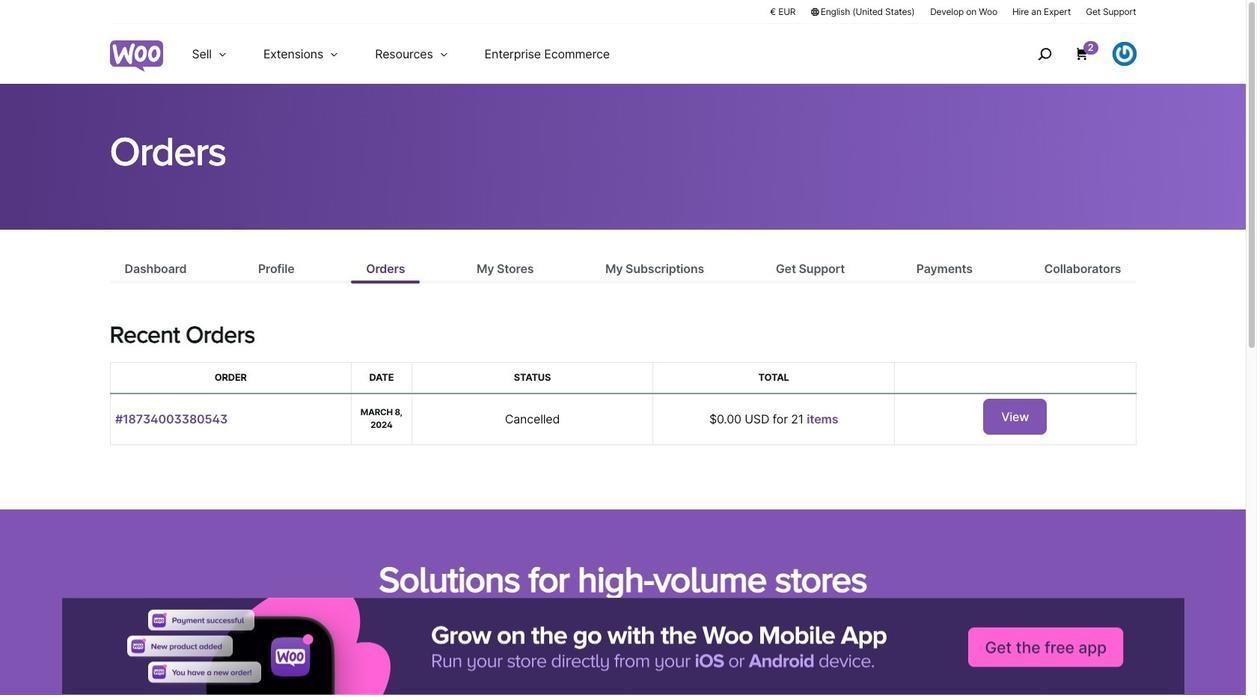 Task type: describe. For each thing, give the bounding box(es) containing it.
search image
[[1032, 42, 1056, 66]]

open account menu image
[[1112, 42, 1136, 66]]

service navigation menu element
[[1005, 30, 1136, 78]]



